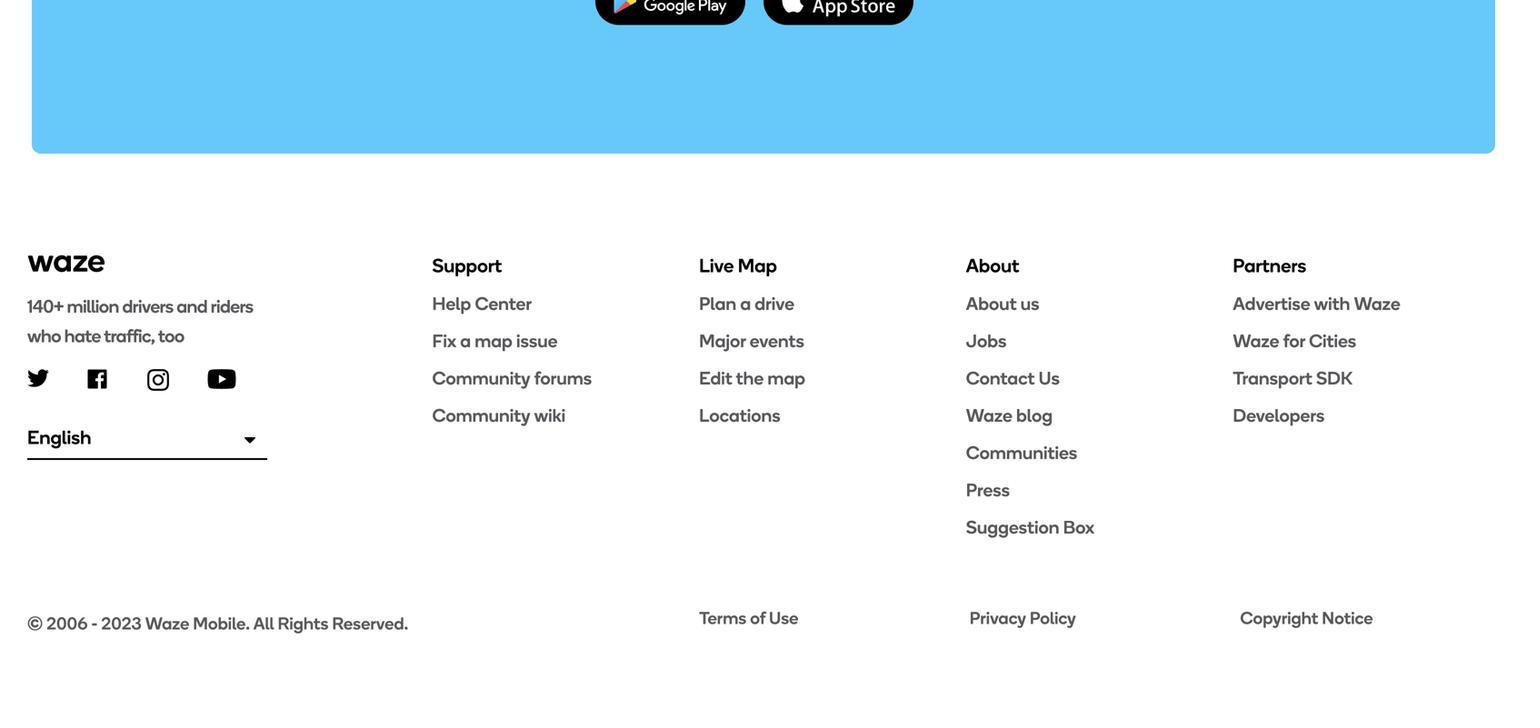 Task type: vqa. For each thing, say whether or not it's contained in the screenshot.
Edit at left
yes



Task type: describe. For each thing, give the bounding box(es) containing it.
developers link
[[1233, 404, 1500, 427]]

© 2006 - 2023 waze mobile. all rights reserved.
[[27, 613, 408, 634]]

center
[[475, 293, 532, 315]]

copyright notice
[[1241, 608, 1373, 629]]

community wiki link
[[432, 404, 699, 427]]

privacy
[[970, 608, 1026, 629]]

community wiki
[[432, 405, 566, 426]]

jobs
[[966, 330, 1007, 352]]

copyright notice link
[[1241, 607, 1500, 630]]

issue
[[516, 330, 558, 352]]

plan
[[699, 293, 737, 315]]

privacy policy link
[[970, 607, 1230, 630]]

-
[[91, 613, 98, 634]]

about for about
[[966, 254, 1020, 277]]

waze inside waze blog "link"
[[966, 405, 1013, 426]]

edit
[[699, 367, 733, 389]]

wiki
[[534, 405, 566, 426]]

notice
[[1322, 608, 1373, 629]]

too
[[158, 325, 184, 347]]

with
[[1314, 293, 1351, 315]]

us
[[1039, 367, 1060, 389]]

advertise
[[1233, 293, 1311, 315]]

terms of use link
[[699, 607, 959, 630]]

us
[[1021, 293, 1040, 315]]

fix a map issue
[[432, 330, 558, 352]]

suggestion box
[[966, 517, 1095, 538]]

contact us link
[[966, 366, 1233, 390]]

locations link
[[699, 404, 966, 427]]

english
[[27, 426, 91, 449]]

of
[[750, 608, 766, 629]]

community for community forums
[[432, 367, 530, 389]]

instagram image
[[147, 369, 169, 391]]

riders
[[211, 295, 253, 317]]

press link
[[966, 478, 1233, 502]]

map
[[738, 254, 777, 277]]

policy
[[1030, 608, 1076, 629]]

waze for cities link
[[1233, 329, 1500, 353]]

sdk
[[1317, 367, 1353, 389]]

waze blog link
[[966, 404, 1233, 427]]

advertise with waze link
[[1233, 292, 1500, 316]]

live map
[[699, 254, 777, 277]]

the
[[736, 367, 764, 389]]

help center
[[432, 293, 532, 315]]

suggestion
[[966, 517, 1060, 538]]

140+
[[27, 295, 64, 317]]

plan a drive link
[[699, 292, 966, 316]]

for
[[1283, 330, 1306, 352]]

community forums link
[[432, 366, 699, 390]]

major events link
[[699, 329, 966, 353]]

support
[[432, 254, 502, 277]]

live
[[699, 254, 734, 277]]



Task type: locate. For each thing, give the bounding box(es) containing it.
1 vertical spatial community
[[432, 405, 530, 426]]

0 vertical spatial about
[[966, 254, 1020, 277]]

fix a map issue link
[[432, 329, 699, 353]]

facebook link
[[87, 369, 107, 389]]

waze inside the advertise with waze "link"
[[1354, 293, 1401, 315]]

locations
[[699, 405, 781, 426]]

community for community wiki
[[432, 405, 530, 426]]

and
[[177, 295, 207, 317]]

a for plan
[[740, 293, 751, 315]]

about up about us
[[966, 254, 1020, 277]]

caret down image
[[245, 430, 255, 449]]

waze right 2023
[[145, 613, 189, 634]]

1 about from the top
[[966, 254, 1020, 277]]

box
[[1063, 517, 1095, 538]]

who
[[27, 325, 61, 347]]

mobile.
[[193, 613, 250, 634]]

advertise with waze
[[1233, 293, 1401, 315]]

about us link
[[966, 292, 1233, 316]]

rights
[[278, 613, 329, 634]]

events
[[750, 330, 804, 352]]

map down center
[[475, 330, 513, 352]]

map right the
[[768, 367, 806, 389]]

instagram link
[[147, 369, 169, 391]]

about up jobs
[[966, 293, 1017, 315]]

community down fix a map issue
[[432, 367, 530, 389]]

drive
[[755, 293, 795, 315]]

0 horizontal spatial map
[[475, 330, 513, 352]]

140+ million drivers and riders who hate traffic, too
[[27, 295, 253, 347]]

2006
[[46, 613, 88, 634]]

contact us
[[966, 367, 1060, 389]]

help
[[432, 293, 471, 315]]

edit the map
[[699, 367, 806, 389]]

help center link
[[432, 292, 699, 316]]

map for the
[[768, 367, 806, 389]]

waze blog
[[966, 405, 1053, 426]]

copyright
[[1241, 608, 1319, 629]]

about for about us
[[966, 293, 1017, 315]]

community down community forums
[[432, 405, 530, 426]]

twitter image
[[27, 369, 49, 387]]

traffic,
[[104, 325, 155, 347]]

drivers
[[122, 295, 173, 317]]

2 community from the top
[[432, 405, 530, 426]]

fix
[[432, 330, 457, 352]]

1 vertical spatial a
[[460, 330, 471, 352]]

waze for cities
[[1233, 330, 1357, 352]]

press
[[966, 479, 1010, 501]]

communities link
[[966, 441, 1233, 465]]

english link
[[27, 417, 267, 460]]

contact
[[966, 367, 1035, 389]]

partners
[[1233, 254, 1307, 277]]

0 vertical spatial community
[[432, 367, 530, 389]]

youtube image
[[207, 369, 236, 389]]

communities
[[966, 442, 1078, 464]]

terms of use
[[699, 608, 799, 629]]

2 about from the top
[[966, 293, 1017, 315]]

transport
[[1233, 367, 1313, 389]]

about us
[[966, 293, 1040, 315]]

map
[[475, 330, 513, 352], [768, 367, 806, 389]]

waze inside waze for cities link
[[1233, 330, 1280, 352]]

community forums
[[432, 367, 592, 389]]

terms
[[699, 608, 747, 629]]

1 community from the top
[[432, 367, 530, 389]]

{{ data.sidebar.logolink.text }} image
[[27, 253, 105, 273]]

waze down contact
[[966, 405, 1013, 426]]

1 vertical spatial about
[[966, 293, 1017, 315]]

plan a drive
[[699, 293, 795, 315]]

0 vertical spatial a
[[740, 293, 751, 315]]

hate
[[64, 325, 101, 347]]

2023
[[101, 613, 142, 634]]

0 vertical spatial map
[[475, 330, 513, 352]]

cities
[[1309, 330, 1357, 352]]

1 horizontal spatial map
[[768, 367, 806, 389]]

blog
[[1016, 405, 1053, 426]]

privacy policy
[[970, 608, 1076, 629]]

transport sdk
[[1233, 367, 1353, 389]]

waze left for
[[1233, 330, 1280, 352]]

forums
[[534, 367, 592, 389]]

edit the map link
[[699, 366, 966, 390]]

jobs link
[[966, 329, 1233, 353]]

developers
[[1233, 405, 1325, 426]]

youtube link
[[207, 369, 236, 389]]

million
[[67, 295, 119, 317]]

major
[[699, 330, 746, 352]]

map for a
[[475, 330, 513, 352]]

waze
[[1354, 293, 1401, 315], [1233, 330, 1280, 352], [966, 405, 1013, 426], [145, 613, 189, 634]]

1 horizontal spatial a
[[740, 293, 751, 315]]

transport sdk link
[[1233, 366, 1500, 390]]

major events
[[699, 330, 804, 352]]

suggestion box link
[[966, 516, 1233, 539]]

a for fix
[[460, 330, 471, 352]]

a right plan
[[740, 293, 751, 315]]

use
[[769, 608, 799, 629]]

a
[[740, 293, 751, 315], [460, 330, 471, 352]]

©
[[27, 613, 43, 634]]

1 vertical spatial map
[[768, 367, 806, 389]]

twitter link
[[27, 369, 49, 387]]

facebook image
[[87, 369, 107, 389]]

a right 'fix'
[[460, 330, 471, 352]]

0 horizontal spatial a
[[460, 330, 471, 352]]

waze up waze for cities link
[[1354, 293, 1401, 315]]

reserved.
[[332, 613, 408, 634]]



